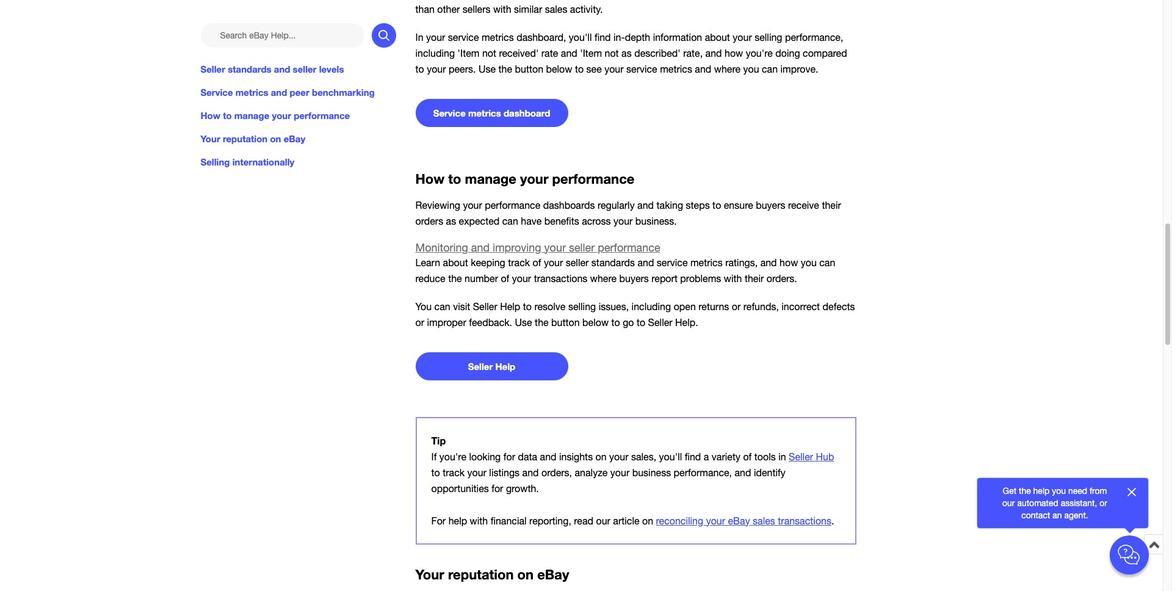 Task type: locate. For each thing, give the bounding box(es) containing it.
track
[[508, 257, 530, 268], [443, 468, 465, 479]]

your up selling
[[201, 133, 220, 144]]

including inside in your service metrics dashboard, you'll find in-depth information about your selling performance, including 'item not received' rate and 'item not as described' rate, and how you're doing compared to your peers. use the button below to see your service metrics and where you can improve.
[[416, 48, 455, 59]]

0 vertical spatial selling
[[755, 32, 783, 43]]

as down 'in-'
[[622, 48, 632, 59]]

taking
[[657, 200, 684, 211]]

and up report
[[638, 257, 655, 268]]

0 vertical spatial including
[[416, 48, 455, 59]]

1 vertical spatial with
[[470, 515, 488, 526]]

2 vertical spatial or
[[1100, 499, 1108, 508]]

not
[[483, 48, 497, 59], [605, 48, 619, 59]]

seller
[[201, 64, 225, 75], [473, 301, 498, 312], [649, 317, 673, 328], [468, 361, 493, 372], [789, 452, 814, 463]]

0 vertical spatial you're
[[746, 48, 773, 59]]

or down you
[[416, 317, 425, 328]]

1 horizontal spatial their
[[823, 200, 842, 211]]

find inside tip if you're looking for data and insights on your sales, you'll find a variety of tools in seller hub to track your listings and orders, analyze your business performance, and identify opportunities for growth.
[[685, 452, 702, 463]]

use right the feedback.
[[515, 317, 533, 328]]

0 vertical spatial standards
[[228, 64, 272, 75]]

regularly
[[598, 200, 635, 211]]

1 vertical spatial of
[[501, 273, 510, 284]]

'item up 'peers.' on the top of page
[[458, 48, 480, 59]]

buyers left report
[[620, 273, 649, 284]]

if
[[432, 452, 437, 463]]

1 not from the left
[[483, 48, 497, 59]]

of inside tip if you're looking for data and insights on your sales, you'll find a variety of tools in seller hub to track your listings and orders, analyze your business performance, and identify opportunities for growth.
[[744, 452, 752, 463]]

0 vertical spatial you'll
[[569, 32, 592, 43]]

0 horizontal spatial or
[[416, 317, 425, 328]]

1 horizontal spatial help
[[1034, 486, 1050, 496]]

0 horizontal spatial buyers
[[620, 273, 649, 284]]

performance inside reviewing your performance dashboards regularly and taking steps to ensure buyers receive their orders as expected can have benefits across your business.
[[485, 200, 541, 211]]

0 horizontal spatial your reputation on ebay
[[201, 133, 306, 144]]

1 horizontal spatial below
[[583, 317, 609, 328]]

1 horizontal spatial reputation
[[448, 567, 514, 583]]

listings
[[490, 468, 520, 479]]

you'll inside in your service metrics dashboard, you'll find in-depth information about your selling performance, including 'item not received' rate and 'item not as described' rate, and how you're doing compared to your peers. use the button below to see your service metrics and where you can improve.
[[569, 32, 592, 43]]

button inside you can visit seller help to resolve selling issues, including open returns or refunds, incorrect defects or improper feedback. use the button below to go to seller help.
[[552, 317, 580, 328]]

and up business.
[[638, 200, 654, 211]]

1 horizontal spatial how to manage your performance
[[416, 171, 635, 187]]

track inside monitoring and improving your seller performance learn about keeping track of your seller standards and service metrics ratings, and how you can reduce the number of your transactions where buyers report problems with their orders.
[[508, 257, 530, 268]]

article
[[614, 515, 640, 526]]

how up selling
[[201, 110, 221, 121]]

you
[[744, 64, 760, 75], [801, 257, 817, 268], [1053, 486, 1067, 496]]

and up orders, in the left bottom of the page
[[540, 452, 557, 463]]

selling inside you can visit seller help to resolve selling issues, including open returns or refunds, incorrect defects or improper feedback. use the button below to go to seller help.
[[569, 301, 596, 312]]

of left tools
[[744, 452, 752, 463]]

the right reduce
[[449, 273, 462, 284]]

about inside in your service metrics dashboard, you'll find in-depth information about your selling performance, including 'item not received' rate and 'item not as described' rate, and how you're doing compared to your peers. use the button below to see your service metrics and where you can improve.
[[705, 32, 731, 43]]

to up selling
[[223, 110, 232, 121]]

how up reviewing
[[416, 171, 445, 187]]

how
[[201, 110, 221, 121], [416, 171, 445, 187]]

seller standards and seller levels
[[201, 64, 344, 75]]

use inside in your service metrics dashboard, you'll find in-depth information about your selling performance, including 'item not received' rate and 'item not as described' rate, and how you're doing compared to your peers. use the button below to see your service metrics and where you can improve.
[[479, 64, 496, 75]]

0 vertical spatial how
[[201, 110, 221, 121]]

rate
[[542, 48, 559, 59]]

1 horizontal spatial about
[[705, 32, 731, 43]]

their right receive in the top of the page
[[823, 200, 842, 211]]

open
[[674, 301, 696, 312]]

below
[[546, 64, 573, 75], [583, 317, 609, 328]]

0 horizontal spatial find
[[595, 32, 611, 43]]

reviewing
[[416, 200, 461, 211]]

0 horizontal spatial reputation
[[223, 133, 268, 144]]

2 horizontal spatial or
[[1100, 499, 1108, 508]]

about
[[705, 32, 731, 43], [443, 257, 468, 268]]

0 vertical spatial button
[[515, 64, 544, 75]]

find left a
[[685, 452, 702, 463]]

1 horizontal spatial how
[[416, 171, 445, 187]]

1 vertical spatial you
[[801, 257, 817, 268]]

0 horizontal spatial 'item
[[458, 48, 480, 59]]

1 vertical spatial standards
[[592, 257, 635, 268]]

on down financial
[[518, 567, 534, 583]]

you're
[[746, 48, 773, 59], [440, 452, 467, 463]]

find left 'in-'
[[595, 32, 611, 43]]

transactions inside monitoring and improving your seller performance learn about keeping track of your seller standards and service metrics ratings, and how you can reduce the number of your transactions where buyers report problems with their orders.
[[534, 273, 588, 284]]

help up the feedback.
[[500, 301, 521, 312]]

service up 'peers.' on the top of page
[[448, 32, 479, 43]]

1 vertical spatial or
[[416, 317, 425, 328]]

0 horizontal spatial performance,
[[674, 468, 733, 479]]

to left see
[[575, 64, 584, 75]]

help
[[1034, 486, 1050, 496], [449, 515, 467, 526]]

can up defects
[[820, 257, 836, 268]]

service down seller standards and seller levels
[[201, 87, 233, 98]]

their
[[823, 200, 842, 211], [745, 273, 764, 284]]

ebay down reporting,
[[538, 567, 570, 583]]

ebay down how to manage your performance link
[[284, 133, 306, 144]]

you inside monitoring and improving your seller performance learn about keeping track of your seller standards and service metrics ratings, and how you can reduce the number of your transactions where buyers report problems with their orders.
[[801, 257, 817, 268]]

incorrect
[[782, 301, 821, 312]]

performance,
[[786, 32, 844, 43], [674, 468, 733, 479]]

1 horizontal spatial of
[[533, 257, 542, 268]]

can left have
[[503, 215, 519, 226]]

internationally
[[233, 157, 295, 168]]

buyers inside reviewing your performance dashboards regularly and taking steps to ensure buyers receive their orders as expected can have benefits across your business.
[[756, 200, 786, 211]]

2 horizontal spatial of
[[744, 452, 752, 463]]

help down the feedback.
[[496, 361, 516, 372]]

1 vertical spatial how to manage your performance
[[416, 171, 635, 187]]

levels
[[319, 64, 344, 75]]

0 vertical spatial performance,
[[786, 32, 844, 43]]

our for automated
[[1003, 499, 1016, 508]]

their inside monitoring and improving your seller performance learn about keeping track of your seller standards and service metrics ratings, and how you can reduce the number of your transactions where buyers report problems with their orders.
[[745, 273, 764, 284]]

0 vertical spatial transactions
[[534, 273, 588, 284]]

find inside in your service metrics dashboard, you'll find in-depth information about your selling performance, including 'item not received' rate and 'item not as described' rate, and how you're doing compared to your peers. use the button below to see your service metrics and where you can improve.
[[595, 32, 611, 43]]

1 horizontal spatial including
[[632, 301, 672, 312]]

0 vertical spatial where
[[715, 64, 741, 75]]

our for article
[[597, 515, 611, 526]]

including
[[416, 48, 455, 59], [632, 301, 672, 312]]

identify
[[754, 468, 786, 479]]

benefits
[[545, 215, 580, 226]]

or down the from
[[1100, 499, 1108, 508]]

of down keeping
[[501, 273, 510, 284]]

0 horizontal spatial you'll
[[569, 32, 592, 43]]

you inside in your service metrics dashboard, you'll find in-depth information about your selling performance, including 'item not received' rate and 'item not as described' rate, and how you're doing compared to your peers. use the button below to see your service metrics and where you can improve.
[[744, 64, 760, 75]]

1 horizontal spatial use
[[515, 317, 533, 328]]

service
[[201, 87, 233, 98], [434, 108, 466, 119]]

standards
[[228, 64, 272, 75], [592, 257, 635, 268]]

track up opportunities
[[443, 468, 465, 479]]

Search eBay Help... text field
[[201, 23, 364, 48]]

1 horizontal spatial find
[[685, 452, 702, 463]]

opportunities
[[432, 483, 489, 494]]

your down for
[[416, 567, 445, 583]]

0 horizontal spatial your
[[201, 133, 220, 144]]

report
[[652, 273, 678, 284]]

below down issues,
[[583, 317, 609, 328]]

1 vertical spatial as
[[446, 215, 456, 226]]

below down rate
[[546, 64, 573, 75]]

metrics inside the service metrics and peer benchmarking link
[[236, 87, 269, 98]]

how to manage your performance
[[201, 110, 350, 121], [416, 171, 635, 187]]

0 vertical spatial help
[[500, 301, 521, 312]]

buyers
[[756, 200, 786, 211], [620, 273, 649, 284]]

your
[[201, 133, 220, 144], [416, 567, 445, 583]]

buyers inside monitoring and improving your seller performance learn about keeping track of your seller standards and service metrics ratings, and how you can reduce the number of your transactions where buyers report problems with their orders.
[[620, 273, 649, 284]]

1 vertical spatial about
[[443, 257, 468, 268]]

the inside monitoring and improving your seller performance learn about keeping track of your seller standards and service metrics ratings, and how you can reduce the number of your transactions where buyers report problems with their orders.
[[449, 273, 462, 284]]

1 horizontal spatial manage
[[465, 171, 517, 187]]

how up orders.
[[780, 257, 799, 268]]

1 vertical spatial reputation
[[448, 567, 514, 583]]

performance down benchmarking
[[294, 110, 350, 121]]

1 vertical spatial you're
[[440, 452, 467, 463]]

help up automated
[[1034, 486, 1050, 496]]

performance, down a
[[674, 468, 733, 479]]

manage down service metrics and peer benchmarking
[[234, 110, 270, 121]]

1 vertical spatial service
[[434, 108, 466, 119]]

2 vertical spatial service
[[657, 257, 688, 268]]

1 vertical spatial our
[[597, 515, 611, 526]]

below inside in your service metrics dashboard, you'll find in-depth information about your selling performance, including 'item not received' rate and 'item not as described' rate, and how you're doing compared to your peers. use the button below to see your service metrics and where you can improve.
[[546, 64, 573, 75]]

where
[[715, 64, 741, 75], [591, 273, 617, 284]]

including inside you can visit seller help to resolve selling issues, including open returns or refunds, incorrect defects or improper feedback. use the button below to go to seller help.
[[632, 301, 672, 312]]

to inside tip if you're looking for data and insights on your sales, you'll find a variety of tools in seller hub to track your listings and orders, analyze your business performance, and identify opportunities for growth.
[[432, 468, 440, 479]]

0 horizontal spatial how
[[725, 48, 744, 59]]

0 horizontal spatial you're
[[440, 452, 467, 463]]

and down data
[[523, 468, 539, 479]]

standards up service metrics and peer benchmarking
[[228, 64, 272, 75]]

0 vertical spatial as
[[622, 48, 632, 59]]

your reputation on ebay
[[201, 133, 306, 144], [416, 567, 570, 583]]

2 horizontal spatial you
[[1053, 486, 1067, 496]]

ebay
[[284, 133, 306, 144], [729, 515, 751, 526], [538, 567, 570, 583]]

learn
[[416, 257, 441, 268]]

an
[[1053, 511, 1063, 521]]

button down received'
[[515, 64, 544, 75]]

1 vertical spatial track
[[443, 468, 465, 479]]

0 vertical spatial service
[[201, 87, 233, 98]]

issues,
[[599, 301, 629, 312]]

ratings,
[[726, 257, 758, 268]]

you left need
[[1053, 486, 1067, 496]]

1 vertical spatial seller
[[569, 241, 595, 254]]

1 vertical spatial help
[[449, 515, 467, 526]]

1 horizontal spatial or
[[732, 301, 741, 312]]

buyers right ensure
[[756, 200, 786, 211]]

you're left doing
[[746, 48, 773, 59]]

manage up expected
[[465, 171, 517, 187]]

for up listings
[[504, 452, 516, 463]]

for down listings
[[492, 483, 504, 494]]

in-
[[614, 32, 625, 43]]

selling left issues,
[[569, 301, 596, 312]]

with left financial
[[470, 515, 488, 526]]

to up reviewing
[[449, 171, 462, 187]]

the right get
[[1020, 486, 1032, 496]]

the inside get the help you need from our automated assistant, or contact an agent.
[[1020, 486, 1032, 496]]

can inside in your service metrics dashboard, you'll find in-depth information about your selling performance, including 'item not received' rate and 'item not as described' rate, and how you're doing compared to your peers. use the button below to see your service metrics and where you can improve.
[[762, 64, 778, 75]]

1 vertical spatial your
[[416, 567, 445, 583]]

transactions right the sales on the right bottom
[[778, 515, 832, 526]]

our inside get the help you need from our automated assistant, or contact an agent.
[[1003, 499, 1016, 508]]

of down monitoring and improving your seller performance link
[[533, 257, 542, 268]]

how
[[725, 48, 744, 59], [780, 257, 799, 268]]

0 vertical spatial manage
[[234, 110, 270, 121]]

can up improper
[[435, 301, 451, 312]]

1 horizontal spatial button
[[552, 317, 580, 328]]

depth
[[625, 32, 651, 43]]

our
[[1003, 499, 1016, 508], [597, 515, 611, 526]]

you're right if
[[440, 452, 467, 463]]

or right returns
[[732, 301, 741, 312]]

to
[[416, 64, 424, 75], [575, 64, 584, 75], [223, 110, 232, 121], [449, 171, 462, 187], [713, 200, 722, 211], [523, 301, 532, 312], [612, 317, 621, 328], [637, 317, 646, 328], [432, 468, 440, 479]]

you inside get the help you need from our automated assistant, or contact an agent.
[[1053, 486, 1067, 496]]

including up go
[[632, 301, 672, 312]]

seller down monitoring and improving your seller performance link
[[566, 257, 589, 268]]

metrics left dashboard
[[469, 108, 501, 119]]

reputation down financial
[[448, 567, 514, 583]]

as down reviewing
[[446, 215, 456, 226]]

1 vertical spatial their
[[745, 273, 764, 284]]

0 vertical spatial below
[[546, 64, 573, 75]]

you left improve.
[[744, 64, 760, 75]]

1 horizontal spatial you
[[801, 257, 817, 268]]

metrics up problems
[[691, 257, 723, 268]]

use right 'peers.' on the top of page
[[479, 64, 496, 75]]

1 horizontal spatial track
[[508, 257, 530, 268]]

how inside in your service metrics dashboard, you'll find in-depth information about your selling performance, including 'item not received' rate and 'item not as described' rate, and how you're doing compared to your peers. use the button below to see your service metrics and where you can improve.
[[725, 48, 744, 59]]

on up analyze
[[596, 452, 607, 463]]

to left go
[[612, 317, 621, 328]]

where inside in your service metrics dashboard, you'll find in-depth information about your selling performance, including 'item not received' rate and 'item not as described' rate, and how you're doing compared to your peers. use the button below to see your service metrics and where you can improve.
[[715, 64, 741, 75]]

with down ratings,
[[724, 273, 743, 284]]

received'
[[499, 48, 539, 59]]

your reputation on ebay down financial
[[416, 567, 570, 583]]

service down described'
[[627, 64, 658, 75]]

reputation inside "your reputation on ebay" link
[[223, 133, 268, 144]]

0 horizontal spatial about
[[443, 257, 468, 268]]

to right steps
[[713, 200, 722, 211]]

selling
[[201, 157, 230, 168]]

1 vertical spatial button
[[552, 317, 580, 328]]

selling inside in your service metrics dashboard, you'll find in-depth information about your selling performance, including 'item not received' rate and 'item not as described' rate, and how you're doing compared to your peers. use the button below to see your service metrics and where you can improve.
[[755, 32, 783, 43]]

button down resolve
[[552, 317, 580, 328]]

get the help you need from our automated assistant, or contact an agent.
[[1003, 486, 1108, 521]]

1 vertical spatial find
[[685, 452, 702, 463]]

0 vertical spatial use
[[479, 64, 496, 75]]

1 horizontal spatial your
[[416, 567, 445, 583]]

your reputation on ebay up selling internationally
[[201, 133, 306, 144]]

how right the rate,
[[725, 48, 744, 59]]

tools
[[755, 452, 776, 463]]

to down if
[[432, 468, 440, 479]]

1 vertical spatial performance,
[[674, 468, 733, 479]]

0 vertical spatial about
[[705, 32, 731, 43]]

help right for
[[449, 515, 467, 526]]

use
[[479, 64, 496, 75], [515, 317, 533, 328]]

service metrics dashboard
[[434, 108, 551, 119]]

2 vertical spatial you
[[1053, 486, 1067, 496]]

0 horizontal spatial ebay
[[284, 133, 306, 144]]

their inside reviewing your performance dashboards regularly and taking steps to ensure buyers receive their orders as expected can have benefits across your business.
[[823, 200, 842, 211]]

transactions up resolve
[[534, 273, 588, 284]]

1 vertical spatial selling
[[569, 301, 596, 312]]

and
[[561, 48, 578, 59], [706, 48, 722, 59], [274, 64, 290, 75], [695, 64, 712, 75], [271, 87, 287, 98], [638, 200, 654, 211], [472, 241, 490, 254], [638, 257, 655, 268], [761, 257, 777, 268], [540, 452, 557, 463], [523, 468, 539, 479], [735, 468, 752, 479]]

can
[[762, 64, 778, 75], [503, 215, 519, 226], [820, 257, 836, 268], [435, 301, 451, 312]]

tip
[[432, 435, 446, 447]]

not down 'in-'
[[605, 48, 619, 59]]

can down doing
[[762, 64, 778, 75]]

expected
[[459, 215, 500, 226]]

about down monitoring
[[443, 257, 468, 268]]

the down resolve
[[535, 317, 549, 328]]

you up incorrect
[[801, 257, 817, 268]]

you'll
[[569, 32, 592, 43], [660, 452, 683, 463]]

0 vertical spatial your
[[201, 133, 220, 144]]

how to manage your performance link
[[201, 109, 396, 122]]

1 horizontal spatial you're
[[746, 48, 773, 59]]

use inside you can visit seller help to resolve selling issues, including open returns or refunds, incorrect defects or improper feedback. use the button below to go to seller help.
[[515, 317, 533, 328]]

1 horizontal spatial performance,
[[786, 32, 844, 43]]

'item
[[458, 48, 480, 59], [581, 48, 602, 59]]

you're inside in your service metrics dashboard, you'll find in-depth information about your selling performance, including 'item not received' rate and 'item not as described' rate, and how you're doing compared to your peers. use the button below to see your service metrics and where you can improve.
[[746, 48, 773, 59]]

performance
[[294, 110, 350, 121], [553, 171, 635, 187], [485, 200, 541, 211], [598, 241, 661, 254]]

1 horizontal spatial service
[[434, 108, 466, 119]]

1 horizontal spatial where
[[715, 64, 741, 75]]

performance down reviewing your performance dashboards regularly and taking steps to ensure buyers receive their orders as expected can have benefits across your business.
[[598, 241, 661, 254]]

on up internationally
[[270, 133, 281, 144]]

2 not from the left
[[605, 48, 619, 59]]

1 horizontal spatial how
[[780, 257, 799, 268]]

0 horizontal spatial where
[[591, 273, 617, 284]]

1 vertical spatial buyers
[[620, 273, 649, 284]]

help inside you can visit seller help to resolve selling issues, including open returns or refunds, incorrect defects or improper feedback. use the button below to go to seller help.
[[500, 301, 521, 312]]

0 vertical spatial help
[[1034, 486, 1050, 496]]

selling up doing
[[755, 32, 783, 43]]

can inside reviewing your performance dashboards regularly and taking steps to ensure buyers receive their orders as expected can have benefits across your business.
[[503, 215, 519, 226]]

orders,
[[542, 468, 572, 479]]

get
[[1003, 486, 1017, 496]]

as
[[622, 48, 632, 59], [446, 215, 456, 226]]

looking
[[469, 452, 501, 463]]

doing
[[776, 48, 801, 59]]

seller down across
[[569, 241, 595, 254]]

1 horizontal spatial transactions
[[778, 515, 832, 526]]

you'll up 'business'
[[660, 452, 683, 463]]

0 horizontal spatial as
[[446, 215, 456, 226]]

about inside monitoring and improving your seller performance learn about keeping track of your seller standards and service metrics ratings, and how you can reduce the number of your transactions where buyers report problems with their orders.
[[443, 257, 468, 268]]

1 vertical spatial use
[[515, 317, 533, 328]]

where inside monitoring and improving your seller performance learn about keeping track of your seller standards and service metrics ratings, and how you can reduce the number of your transactions where buyers report problems with their orders.
[[591, 273, 617, 284]]

standards up issues,
[[592, 257, 635, 268]]

find
[[595, 32, 611, 43], [685, 452, 702, 463]]

0 horizontal spatial below
[[546, 64, 573, 75]]

performance, inside in your service metrics dashboard, you'll find in-depth information about your selling performance, including 'item not received' rate and 'item not as described' rate, and how you're doing compared to your peers. use the button below to see your service metrics and where you can improve.
[[786, 32, 844, 43]]

the down received'
[[499, 64, 513, 75]]

1 horizontal spatial as
[[622, 48, 632, 59]]

you'll up see
[[569, 32, 592, 43]]

0 vertical spatial their
[[823, 200, 842, 211]]

0 horizontal spatial manage
[[234, 110, 270, 121]]



Task type: describe. For each thing, give the bounding box(es) containing it.
insights
[[560, 452, 593, 463]]

on inside tip if you're looking for data and insights on your sales, you'll find a variety of tools in seller hub to track your listings and orders, analyze your business performance, and identify opportunities for growth.
[[596, 452, 607, 463]]

performance inside monitoring and improving your seller performance learn about keeping track of your seller standards and service metrics ratings, and how you can reduce the number of your transactions where buyers report problems with their orders.
[[598, 241, 661, 254]]

for
[[432, 515, 446, 526]]

help inside get the help you need from our automated assistant, or contact an agent.
[[1034, 486, 1050, 496]]

benchmarking
[[312, 87, 375, 98]]

reviewing your performance dashboards regularly and taking steps to ensure buyers receive their orders as expected can have benefits across your business.
[[416, 200, 842, 226]]

0 horizontal spatial of
[[501, 273, 510, 284]]

performance, inside tip if you're looking for data and insights on your sales, you'll find a variety of tools in seller hub to track your listings and orders, analyze your business performance, and identify opportunities for growth.
[[674, 468, 733, 479]]

described'
[[635, 48, 681, 59]]

monitoring and improving your seller performance learn about keeping track of your seller standards and service metrics ratings, and how you can reduce the number of your transactions where buyers report problems with their orders.
[[416, 241, 836, 284]]

below inside you can visit seller help to resolve selling issues, including open returns or refunds, incorrect defects or improper feedback. use the button below to go to seller help.
[[583, 317, 609, 328]]

service for service metrics and peer benchmarking
[[201, 87, 233, 98]]

analyze
[[575, 468, 608, 479]]

sales
[[753, 515, 776, 526]]

agent.
[[1065, 511, 1089, 521]]

across
[[582, 215, 611, 226]]

0 horizontal spatial standards
[[228, 64, 272, 75]]

1 'item from the left
[[458, 48, 480, 59]]

0 horizontal spatial how
[[201, 110, 221, 121]]

peer
[[290, 87, 310, 98]]

keeping
[[471, 257, 506, 268]]

you'll inside tip if you're looking for data and insights on your sales, you'll find a variety of tools in seller hub to track your listings and orders, analyze your business performance, and identify opportunities for growth.
[[660, 452, 683, 463]]

button inside in your service metrics dashboard, you'll find in-depth information about your selling performance, including 'item not received' rate and 'item not as described' rate, and how you're doing compared to your peers. use the button below to see your service metrics and where you can improve.
[[515, 64, 544, 75]]

and up service metrics and peer benchmarking
[[274, 64, 290, 75]]

defects
[[823, 301, 856, 312]]

feedback.
[[469, 317, 513, 328]]

steps
[[686, 200, 710, 211]]

number
[[465, 273, 499, 284]]

metrics inside service metrics dashboard link
[[469, 108, 501, 119]]

seller standards and seller levels link
[[201, 62, 396, 76]]

0 vertical spatial service
[[448, 32, 479, 43]]

problems
[[681, 273, 722, 284]]

metrics down the rate,
[[660, 64, 693, 75]]

2 vertical spatial seller
[[566, 257, 589, 268]]

see
[[587, 64, 602, 75]]

business.
[[636, 215, 677, 226]]

read
[[574, 515, 594, 526]]

1 vertical spatial manage
[[465, 171, 517, 187]]

improve.
[[781, 64, 819, 75]]

sales,
[[632, 452, 657, 463]]

orders.
[[767, 273, 798, 284]]

reporting,
[[530, 515, 572, 526]]

improper
[[427, 317, 467, 328]]

get the help you need from our automated assistant, or contact an agent. tooltip
[[998, 485, 1114, 522]]

standards inside monitoring and improving your seller performance learn about keeping track of your seller standards and service metrics ratings, and how you can reduce the number of your transactions where buyers report problems with their orders.
[[592, 257, 635, 268]]

1 vertical spatial for
[[492, 483, 504, 494]]

and up keeping
[[472, 241, 490, 254]]

can inside monitoring and improving your seller performance learn about keeping track of your seller standards and service metrics ratings, and how you can reduce the number of your transactions where buyers report problems with their orders.
[[820, 257, 836, 268]]

assistant,
[[1062, 499, 1098, 508]]

2 'item from the left
[[581, 48, 602, 59]]

monitoring
[[416, 241, 468, 254]]

service metrics and peer benchmarking link
[[201, 86, 396, 99]]

0 vertical spatial ebay
[[284, 133, 306, 144]]

in
[[779, 452, 787, 463]]

metrics inside monitoring and improving your seller performance learn about keeping track of your seller standards and service metrics ratings, and how you can reduce the number of your transactions where buyers report problems with their orders.
[[691, 257, 723, 268]]

on right article at the right bottom of the page
[[643, 515, 654, 526]]

0 vertical spatial how to manage your performance
[[201, 110, 350, 121]]

service inside monitoring and improving your seller performance learn about keeping track of your seller standards and service metrics ratings, and how you can reduce the number of your transactions where buyers report problems with their orders.
[[657, 257, 688, 268]]

0 vertical spatial for
[[504, 452, 516, 463]]

hub
[[816, 452, 835, 463]]

service metrics dashboard link
[[416, 99, 568, 127]]

track inside tip if you're looking for data and insights on your sales, you'll find a variety of tools in seller hub to track your listings and orders, analyze your business performance, and identify opportunities for growth.
[[443, 468, 465, 479]]

your reputation on ebay link
[[201, 132, 396, 146]]

metrics up received'
[[482, 32, 514, 43]]

and down the rate,
[[695, 64, 712, 75]]

selling internationally
[[201, 157, 295, 168]]

performance up regularly
[[553, 171, 635, 187]]

from
[[1090, 486, 1108, 496]]

1 vertical spatial your reputation on ebay
[[416, 567, 570, 583]]

contact
[[1022, 511, 1051, 521]]

and up orders.
[[761, 257, 777, 268]]

reconciling
[[656, 515, 704, 526]]

.
[[832, 515, 835, 526]]

seller inside tip if you're looking for data and insights on your sales, you'll find a variety of tools in seller hub to track your listings and orders, analyze your business performance, and identify opportunities for growth.
[[789, 452, 814, 463]]

how inside monitoring and improving your seller performance learn about keeping track of your seller standards and service metrics ratings, and how you can reduce the number of your transactions where buyers report problems with their orders.
[[780, 257, 799, 268]]

0 vertical spatial your reputation on ebay
[[201, 133, 306, 144]]

0 vertical spatial seller
[[293, 64, 317, 75]]

dashboard
[[504, 108, 551, 119]]

growth.
[[506, 483, 539, 494]]

your inside "your reputation on ebay" link
[[201, 133, 220, 144]]

variety
[[712, 452, 741, 463]]

selling internationally link
[[201, 155, 396, 169]]

service for service metrics dashboard
[[434, 108, 466, 119]]

as inside in your service metrics dashboard, you'll find in-depth information about your selling performance, including 'item not received' rate and 'item not as described' rate, and how you're doing compared to your peers. use the button below to see your service metrics and where you can improve.
[[622, 48, 632, 59]]

0 vertical spatial of
[[533, 257, 542, 268]]

peers.
[[449, 64, 476, 75]]

financial
[[491, 515, 527, 526]]

dashboard,
[[517, 32, 567, 43]]

business
[[633, 468, 671, 479]]

and down the variety
[[735, 468, 752, 479]]

0 horizontal spatial help
[[449, 515, 467, 526]]

monitoring and improving your seller performance link
[[416, 241, 661, 254]]

to down 'in'
[[416, 64, 424, 75]]

1 horizontal spatial ebay
[[538, 567, 570, 583]]

seller help
[[468, 361, 516, 372]]

1 vertical spatial service
[[627, 64, 658, 75]]

have
[[521, 215, 542, 226]]

seller hub link
[[789, 452, 835, 463]]

the inside you can visit seller help to resolve selling issues, including open returns or refunds, incorrect defects or improper feedback. use the button below to go to seller help.
[[535, 317, 549, 328]]

and inside reviewing your performance dashboards regularly and taking steps to ensure buyers receive their orders as expected can have benefits across your business.
[[638, 200, 654, 211]]

for help with financial reporting, read our article on reconciling your ebay sales transactions .
[[432, 515, 835, 526]]

to inside reviewing your performance dashboards regularly and taking steps to ensure buyers receive their orders as expected can have benefits across your business.
[[713, 200, 722, 211]]

you can visit seller help to resolve selling issues, including open returns or refunds, incorrect defects or improper feedback. use the button below to go to seller help.
[[416, 301, 856, 328]]

reduce
[[416, 273, 446, 284]]

automated
[[1018, 499, 1059, 508]]

improving
[[493, 241, 542, 254]]

with inside monitoring and improving your seller performance learn about keeping track of your seller standards and service metrics ratings, and how you can reduce the number of your transactions where buyers report problems with their orders.
[[724, 273, 743, 284]]

go
[[623, 317, 634, 328]]

compared
[[803, 48, 848, 59]]

visit
[[453, 301, 471, 312]]

you
[[416, 301, 432, 312]]

seller help link
[[416, 353, 568, 381]]

orders
[[416, 215, 444, 226]]

1 vertical spatial help
[[496, 361, 516, 372]]

reconciling your ebay sales transactions link
[[656, 515, 832, 526]]

to right go
[[637, 317, 646, 328]]

ensure
[[724, 200, 754, 211]]

as inside reviewing your performance dashboards regularly and taking steps to ensure buyers receive their orders as expected can have benefits across your business.
[[446, 215, 456, 226]]

information
[[653, 32, 703, 43]]

refunds,
[[744, 301, 779, 312]]

and right the rate,
[[706, 48, 722, 59]]

and right rate
[[561, 48, 578, 59]]

tip if you're looking for data and insights on your sales, you'll find a variety of tools in seller hub to track your listings and orders, analyze your business performance, and identify opportunities for growth.
[[432, 435, 835, 494]]

and left peer
[[271, 87, 287, 98]]

service metrics and peer benchmarking
[[201, 87, 375, 98]]

the inside in your service metrics dashboard, you'll find in-depth information about your selling performance, including 'item not received' rate and 'item not as described' rate, and how you're doing compared to your peers. use the button below to see your service metrics and where you can improve.
[[499, 64, 513, 75]]

can inside you can visit seller help to resolve selling issues, including open returns or refunds, incorrect defects or improper feedback. use the button below to go to seller help.
[[435, 301, 451, 312]]

or inside get the help you need from our automated assistant, or contact an agent.
[[1100, 499, 1108, 508]]

you're inside tip if you're looking for data and insights on your sales, you'll find a variety of tools in seller hub to track your listings and orders, analyze your business performance, and identify opportunities for growth.
[[440, 452, 467, 463]]

need
[[1069, 486, 1088, 496]]

to left resolve
[[523, 301, 532, 312]]

0 horizontal spatial with
[[470, 515, 488, 526]]

2 horizontal spatial ebay
[[729, 515, 751, 526]]

returns
[[699, 301, 730, 312]]

in
[[416, 32, 424, 43]]



Task type: vqa. For each thing, say whether or not it's contained in the screenshot.
,
no



